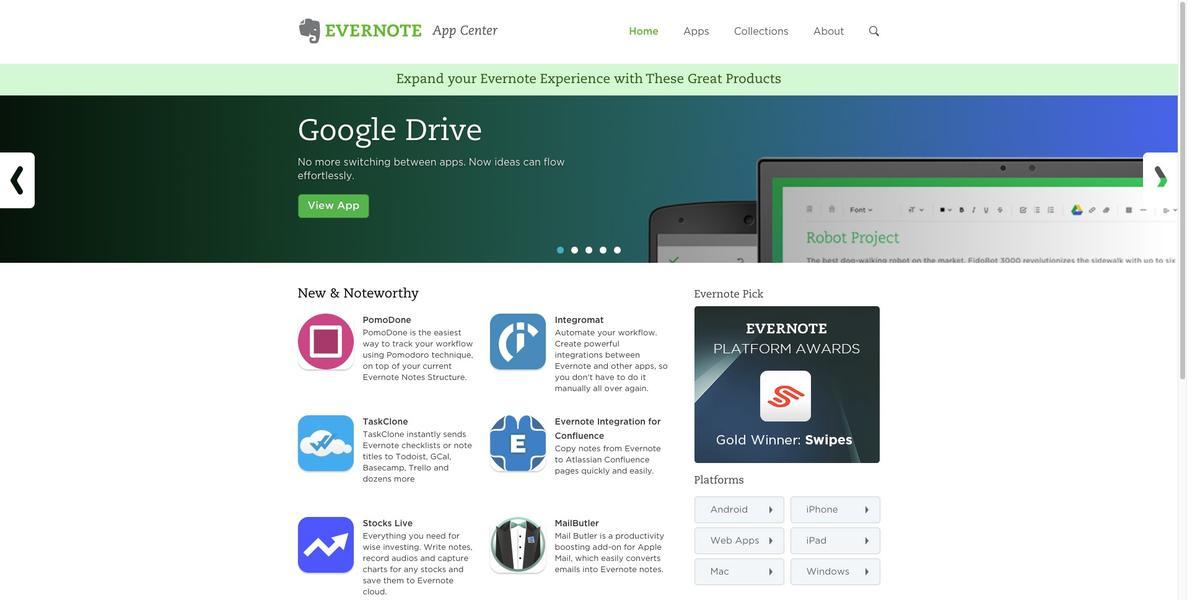 Task type: describe. For each thing, give the bounding box(es) containing it.
pomodone pomodone is the easiest way to track your workflow using pomodoro technique, on top of your current evernote notes structure.
[[363, 317, 473, 381]]

mail
[[555, 533, 571, 540]]

evernote inside mailbutler mail butler is a productivity boosting add-on for apple mail, which easily converts emails into evernote notes.
[[601, 567, 637, 573]]

technique,
[[432, 352, 473, 359]]

no
[[298, 158, 312, 167]]

platforms
[[695, 475, 745, 486]]

drive
[[405, 117, 483, 147]]

2 taskclone from the top
[[363, 431, 404, 438]]

evernote pick
[[695, 289, 764, 300]]

mailbutler mail butler is a productivity boosting add-on for apple mail, which easily converts emails into evernote notes.
[[555, 520, 665, 573]]

automate
[[555, 330, 595, 337]]

is inside pomodone pomodone is the easiest way to track your workflow using pomodoro technique, on top of your current evernote notes structure.
[[410, 330, 416, 337]]

investing.
[[383, 544, 421, 551]]

copy
[[555, 446, 576, 452]]

your inside integromat automate your workflow. create powerful integrations between evernote and other apps, so you don't have to do it manually all over again.
[[598, 330, 616, 337]]

for inside mailbutler mail butler is a productivity boosting add-on for apple mail, which easily converts emails into evernote notes.
[[624, 544, 636, 551]]

quickly
[[582, 468, 610, 475]]

of
[[392, 363, 400, 370]]

save
[[363, 578, 381, 585]]

new & noteworthy
[[298, 288, 419, 301]]

apple
[[638, 544, 662, 551]]

about link
[[814, 27, 845, 42]]

wise
[[363, 544, 381, 551]]

google drive
[[298, 117, 483, 147]]

titles
[[363, 454, 382, 461]]

easiest
[[434, 330, 462, 337]]

to inside integromat automate your workflow. create powerful integrations between evernote and other apps, so you don't have to do it manually all over again.
[[617, 374, 626, 381]]

apps,
[[635, 363, 656, 370]]

atlassian
[[566, 457, 602, 464]]

ipad
[[807, 537, 827, 545]]

note
[[454, 443, 472, 449]]

pick
[[743, 289, 764, 300]]

on inside mailbutler mail butler is a productivity boosting add-on for apple mail, which easily converts emails into evernote notes.
[[612, 544, 622, 551]]

evernote down center
[[481, 73, 537, 86]]

between inside integromat automate your workflow. create powerful integrations between evernote and other apps, so you don't have to do it manually all over again.
[[605, 352, 640, 359]]

expand your evernote experience with these great products
[[397, 73, 782, 86]]

your right expand
[[448, 73, 477, 86]]

create
[[555, 341, 582, 348]]

evernote inside the taskclone taskclone instantly sends evernote checklists or note titles to todoist, gcal, basecamp, trello and dozens more
[[363, 443, 399, 449]]

integrations
[[555, 352, 603, 359]]

audios
[[392, 555, 418, 562]]

noteworthy
[[344, 288, 419, 301]]

windows link
[[791, 558, 880, 585]]

0 vertical spatial confluence
[[555, 433, 605, 440]]

ideas
[[495, 158, 520, 167]]

view app
[[308, 201, 360, 211]]

android link
[[695, 496, 784, 523]]

1 horizontal spatial app
[[433, 25, 457, 38]]

taskclone taskclone instantly sends evernote checklists or note titles to todoist, gcal, basecamp, trello and dozens more
[[363, 418, 472, 483]]

and inside the taskclone taskclone instantly sends evernote checklists or note titles to todoist, gcal, basecamp, trello and dozens more
[[434, 465, 449, 472]]

is inside mailbutler mail butler is a productivity boosting add-on for apple mail, which easily converts emails into evernote notes.
[[600, 533, 606, 540]]

integromat
[[555, 317, 604, 324]]

and up stocks
[[421, 555, 436, 562]]

have
[[596, 374, 615, 381]]

view
[[308, 201, 334, 211]]

capture
[[438, 555, 469, 562]]

cloud.
[[363, 589, 387, 596]]

for up notes,
[[449, 533, 460, 540]]

again.
[[625, 386, 649, 392]]

do
[[628, 374, 639, 381]]

pomodoro
[[387, 352, 429, 359]]

switching
[[344, 158, 391, 167]]

notes
[[402, 374, 425, 381]]

great
[[688, 73, 723, 86]]

evernote up easily.
[[625, 446, 661, 452]]

0 horizontal spatial app
[[337, 201, 360, 211]]

on inside pomodone pomodone is the easiest way to track your workflow using pomodoro technique, on top of your current evernote notes structure.
[[363, 363, 373, 370]]

these
[[646, 73, 684, 86]]

converts
[[626, 555, 661, 562]]

&
[[330, 288, 340, 301]]

write
[[424, 544, 446, 551]]

notes,
[[449, 544, 473, 551]]

track
[[393, 341, 413, 348]]

new
[[298, 288, 326, 301]]

view app link
[[298, 194, 370, 218]]

or
[[443, 443, 452, 449]]

experience
[[540, 73, 611, 86]]

stocks
[[421, 567, 446, 573]]

record
[[363, 555, 389, 562]]

and down capture
[[449, 567, 464, 573]]

workflow
[[436, 341, 473, 348]]

evernote inside integromat automate your workflow. create powerful integrations between evernote and other apps, so you don't have to do it manually all over again.
[[555, 363, 591, 370]]

so
[[659, 363, 668, 370]]



Task type: vqa. For each thing, say whether or not it's contained in the screenshot.
Pick at the right of page
yes



Task type: locate. For each thing, give the bounding box(es) containing it.
charts
[[363, 567, 388, 573]]

evernote down integrations
[[555, 363, 591, 370]]

on down using
[[363, 363, 373, 370]]

1 vertical spatial more
[[394, 476, 415, 483]]

web apps
[[711, 537, 760, 545]]

sends
[[443, 431, 466, 438]]

web
[[711, 537, 733, 545]]

and
[[594, 363, 609, 370], [434, 465, 449, 472], [613, 468, 628, 475], [421, 555, 436, 562], [449, 567, 464, 573]]

notes
[[579, 446, 601, 452]]

between left apps.
[[394, 158, 437, 167]]

which
[[575, 555, 599, 562]]

and up 'have'
[[594, 363, 609, 370]]

1 vertical spatial taskclone
[[363, 431, 404, 438]]

butler
[[573, 533, 598, 540]]

1 horizontal spatial between
[[605, 352, 640, 359]]

0 horizontal spatial more
[[315, 158, 341, 167]]

to down any
[[407, 578, 415, 585]]

way
[[363, 341, 379, 348]]

workflow.
[[618, 330, 657, 337]]

adspace image
[[695, 306, 880, 463]]

and down gcal,
[[434, 465, 449, 472]]

home link
[[629, 27, 659, 42]]

pomodone
[[363, 317, 411, 324], [363, 330, 408, 337]]

to down the other
[[617, 374, 626, 381]]

dozens
[[363, 476, 392, 483]]

mac link
[[695, 558, 784, 585]]

top
[[375, 363, 389, 370]]

evernote integration for confluence copy notes from evernote to atlassian confluence pages quickly and easily.
[[555, 418, 661, 475]]

0 vertical spatial is
[[410, 330, 416, 337]]

1 vertical spatial confluence
[[605, 457, 650, 464]]

is left the
[[410, 330, 416, 337]]

is
[[410, 330, 416, 337], [600, 533, 606, 540]]

0 vertical spatial between
[[394, 158, 437, 167]]

evernote left pick
[[695, 289, 740, 300]]

gcal,
[[431, 454, 452, 461]]

pomodone down noteworthy
[[363, 317, 411, 324]]

0 vertical spatial more
[[315, 158, 341, 167]]

all
[[593, 386, 602, 392]]

more down trello
[[394, 476, 415, 483]]

to inside stocks live everything you need for wise investing. write notes, record audios and capture charts for any stocks and save them to evernote cloud.
[[407, 578, 415, 585]]

stocks
[[363, 520, 392, 527]]

to inside evernote integration for confluence copy notes from evernote to atlassian confluence pages quickly and easily.
[[555, 457, 564, 464]]

evernote up titles
[[363, 443, 399, 449]]

you down live
[[409, 533, 424, 540]]

app right the 'view' at the top of the page
[[337, 201, 360, 211]]

add-
[[593, 544, 612, 551]]

app center
[[433, 25, 498, 38]]

google
[[298, 117, 397, 147]]

0 vertical spatial app
[[433, 25, 457, 38]]

using
[[363, 352, 384, 359]]

is left the a
[[600, 533, 606, 540]]

0 horizontal spatial on
[[363, 363, 373, 370]]

center
[[460, 25, 498, 38]]

on up easily
[[612, 544, 622, 551]]

evernote inside stocks live everything you need for wise investing. write notes, record audios and capture charts for any stocks and save them to evernote cloud.
[[417, 578, 454, 585]]

live
[[395, 520, 413, 527]]

them
[[384, 578, 404, 585]]

pages
[[555, 468, 579, 475]]

to inside pomodone pomodone is the easiest way to track your workflow using pomodoro technique, on top of your current evernote notes structure.
[[382, 341, 390, 348]]

0 horizontal spatial apps
[[684, 27, 710, 37]]

for inside evernote integration for confluence copy notes from evernote to atlassian confluence pages quickly and easily.
[[649, 418, 661, 426]]

evernote
[[481, 73, 537, 86], [695, 289, 740, 300], [555, 363, 591, 370], [363, 374, 399, 381], [555, 418, 595, 426], [363, 443, 399, 449], [625, 446, 661, 452], [601, 567, 637, 573], [417, 578, 454, 585]]

instantly
[[407, 431, 441, 438]]

more up effortlessly.
[[315, 158, 341, 167]]

0 vertical spatial taskclone
[[363, 418, 408, 426]]

mailbutler
[[555, 520, 599, 527]]

and left easily.
[[613, 468, 628, 475]]

flow
[[544, 158, 565, 167]]

1 horizontal spatial on
[[612, 544, 622, 551]]

apps up great
[[684, 27, 710, 37]]

android
[[711, 506, 748, 514]]

1 vertical spatial between
[[605, 352, 640, 359]]

emails
[[555, 567, 580, 573]]

more inside no more switching between apps. now ideas can flow effortlessly.
[[315, 158, 341, 167]]

apps link
[[684, 27, 710, 42]]

no more switching between apps. now ideas can flow effortlessly.
[[298, 158, 565, 181]]

1 vertical spatial apps
[[735, 537, 760, 545]]

productivity
[[616, 533, 665, 540]]

1 horizontal spatial is
[[600, 533, 606, 540]]

need
[[426, 533, 446, 540]]

easily
[[601, 555, 624, 562]]

confluence
[[555, 433, 605, 440], [605, 457, 650, 464]]

on
[[363, 363, 373, 370], [612, 544, 622, 551]]

confluence up "notes"
[[555, 433, 605, 440]]

evernote up copy
[[555, 418, 595, 426]]

and inside evernote integration for confluence copy notes from evernote to atlassian confluence pages quickly and easily.
[[613, 468, 628, 475]]

trello
[[409, 465, 432, 472]]

1 horizontal spatial you
[[555, 374, 570, 381]]

apps right web
[[735, 537, 760, 545]]

1 vertical spatial on
[[612, 544, 622, 551]]

0 vertical spatial pomodone
[[363, 317, 411, 324]]

collections
[[734, 27, 789, 37]]

evernote inside pomodone pomodone is the easiest way to track your workflow using pomodoro technique, on top of your current evernote notes structure.
[[363, 374, 399, 381]]

for down productivity
[[624, 544, 636, 551]]

you up 'manually'
[[555, 374, 570, 381]]

0 vertical spatial on
[[363, 363, 373, 370]]

1 vertical spatial pomodone
[[363, 330, 408, 337]]

other
[[611, 363, 633, 370]]

1 horizontal spatial more
[[394, 476, 415, 483]]

1 taskclone from the top
[[363, 418, 408, 426]]

1 horizontal spatial apps
[[735, 537, 760, 545]]

notes.
[[640, 567, 664, 573]]

more inside the taskclone taskclone instantly sends evernote checklists or note titles to todoist, gcal, basecamp, trello and dozens more
[[394, 476, 415, 483]]

and inside integromat automate your workflow. create powerful integrations between evernote and other apps, so you don't have to do it manually all over again.
[[594, 363, 609, 370]]

web apps link
[[695, 527, 784, 554]]

2 pomodone from the top
[[363, 330, 408, 337]]

confluence down from
[[605, 457, 650, 464]]

your down the
[[415, 341, 434, 348]]

with
[[614, 73, 643, 86]]

1 vertical spatial app
[[337, 201, 360, 211]]

everything
[[363, 533, 407, 540]]

app left center
[[433, 25, 457, 38]]

to right way
[[382, 341, 390, 348]]

into
[[583, 567, 598, 573]]

basecamp,
[[363, 465, 406, 472]]

to down copy
[[555, 457, 564, 464]]

to up basecamp,
[[385, 454, 393, 461]]

about
[[814, 27, 845, 37]]

any
[[404, 567, 418, 573]]

current
[[423, 363, 452, 370]]

can
[[523, 158, 541, 167]]

the
[[419, 330, 432, 337]]

0 horizontal spatial you
[[409, 533, 424, 540]]

evernote image
[[298, 17, 422, 45]]

a
[[609, 533, 613, 540]]

iphone
[[807, 506, 838, 514]]

taskclone
[[363, 418, 408, 426], [363, 431, 404, 438]]

1 vertical spatial you
[[409, 533, 424, 540]]

pomodone up way
[[363, 330, 408, 337]]

effortlessly.
[[298, 172, 355, 181]]

integration
[[597, 418, 646, 426]]

to inside the taskclone taskclone instantly sends evernote checklists or note titles to todoist, gcal, basecamp, trello and dozens more
[[385, 454, 393, 461]]

iphone link
[[791, 496, 880, 523]]

0 vertical spatial apps
[[684, 27, 710, 37]]

0 horizontal spatial between
[[394, 158, 437, 167]]

between inside no more switching between apps. now ideas can flow effortlessly.
[[394, 158, 437, 167]]

between up the other
[[605, 352, 640, 359]]

checklists
[[402, 443, 441, 449]]

from
[[603, 446, 622, 452]]

mail,
[[555, 555, 573, 562]]

0 vertical spatial you
[[555, 374, 570, 381]]

over
[[605, 386, 623, 392]]

your up notes
[[402, 363, 421, 370]]

stocks live everything you need for wise investing. write notes, record audios and capture charts for any stocks and save them to evernote cloud.
[[363, 520, 473, 596]]

you inside stocks live everything you need for wise investing. write notes, record audios and capture charts for any stocks and save them to evernote cloud.
[[409, 533, 424, 540]]

your up powerful
[[598, 330, 616, 337]]

products
[[726, 73, 782, 86]]

it
[[641, 374, 646, 381]]

you inside integromat automate your workflow. create powerful integrations between evernote and other apps, so you don't have to do it manually all over again.
[[555, 374, 570, 381]]

boosting
[[555, 544, 591, 551]]

1 pomodone from the top
[[363, 317, 411, 324]]

for
[[649, 418, 661, 426], [449, 533, 460, 540], [624, 544, 636, 551], [390, 567, 402, 573]]

for right integration
[[649, 418, 661, 426]]

evernote down top
[[363, 374, 399, 381]]

don't
[[572, 374, 593, 381]]

todoist,
[[396, 454, 428, 461]]

evernote down easily
[[601, 567, 637, 573]]

for up them
[[390, 567, 402, 573]]

windows
[[807, 568, 850, 576]]

evernote down stocks
[[417, 578, 454, 585]]

expand
[[397, 73, 444, 86]]

apps.
[[440, 158, 466, 167]]

0 horizontal spatial is
[[410, 330, 416, 337]]

1 vertical spatial is
[[600, 533, 606, 540]]



